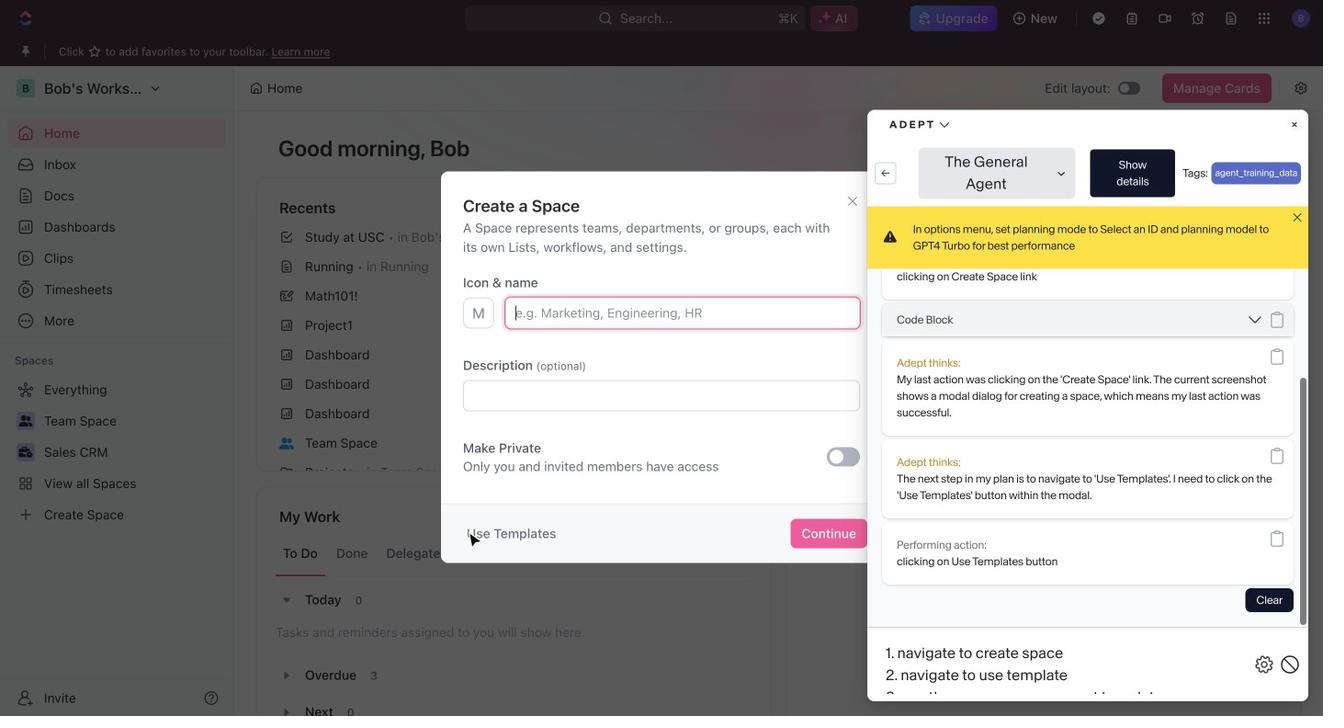 Task type: vqa. For each thing, say whether or not it's contained in the screenshot.
Space template element
yes



Task type: locate. For each thing, give the bounding box(es) containing it.
space template image
[[366, 411, 382, 427], [928, 411, 944, 427], [366, 589, 382, 605]]

tree inside sidebar navigation
[[7, 375, 226, 530]]

user group image
[[279, 437, 294, 449]]

bob's workspace, , element
[[126, 78, 141, 93]]

None checkbox
[[127, 220, 142, 234], [127, 249, 142, 264], [127, 279, 142, 293], [127, 308, 142, 323], [127, 337, 142, 352], [127, 396, 142, 411], [127, 220, 142, 234], [127, 249, 142, 264], [127, 279, 142, 293], [127, 308, 142, 323], [127, 337, 142, 352], [127, 396, 142, 411]]

tree
[[7, 375, 226, 530]]

None checkbox
[[127, 367, 142, 382], [127, 470, 142, 485], [127, 499, 142, 514], [127, 529, 142, 543], [127, 367, 142, 382], [127, 470, 142, 485], [127, 499, 142, 514], [127, 529, 142, 543]]

tab list
[[276, 531, 753, 576]]

Search templates... text field
[[387, 95, 862, 109]]

space template element
[[366, 411, 382, 427], [928, 411, 944, 427], [366, 589, 382, 605]]

sidebar navigation
[[0, 66, 234, 716]]



